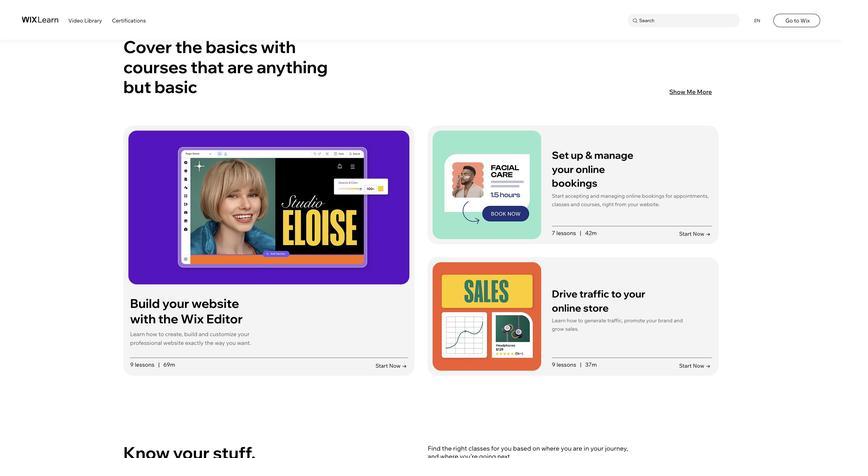 Task type: describe. For each thing, give the bounding box(es) containing it.
the inside cover the basics with courses that are anything but basic
[[175, 36, 203, 58]]

find
[[428, 445, 441, 453]]

next.
[[498, 453, 512, 459]]

7
[[552, 230, 556, 237]]

exactly
[[185, 340, 204, 347]]

1 vertical spatial online
[[626, 193, 641, 199]]

build
[[184, 331, 198, 338]]

customize
[[210, 331, 237, 338]]

anything
[[257, 56, 328, 78]]

me
[[687, 88, 696, 96]]

start now → link for drive traffic to your online store
[[680, 363, 712, 370]]

start for learn how to generate traffic, promote your brand and grow sales.
[[680, 363, 692, 370]]

from
[[615, 201, 627, 208]]

for inside find the right classes for you based on where you are in your journey, and where you're going next.
[[492, 445, 500, 453]]

with for cover the basics with courses that are anything but basic
[[261, 36, 296, 58]]

build
[[130, 296, 160, 311]]

your down set
[[552, 163, 574, 176]]

your inside find the right classes for you based on where you are in your journey, and where you're going next.
[[591, 445, 604, 453]]

0 horizontal spatial where
[[441, 453, 459, 459]]

basics
[[206, 36, 258, 58]]

set
[[552, 149, 569, 162]]

based
[[513, 445, 532, 453]]

show me more link
[[670, 88, 719, 96]]

are inside cover the basics with courses that are anything but basic
[[227, 56, 254, 78]]

en button
[[751, 14, 764, 27]]

the inside learn how to create, build and customize your professional website exactly the way you want.
[[205, 340, 214, 347]]

drive traffic to your online store link
[[552, 288, 646, 315]]

you're
[[460, 453, 478, 459]]

how inside drive traffic to your online store learn how to generate traffic, promote your brand and grow sales.
[[567, 318, 577, 324]]

website.
[[640, 201, 660, 208]]

7 lessons   |   42m
[[552, 230, 599, 237]]

on
[[533, 445, 540, 453]]

journey,
[[605, 445, 628, 453]]

promote
[[625, 318, 646, 324]]

basic
[[155, 77, 198, 98]]

menu bar containing video library
[[0, 0, 843, 40]]

and inside find the right classes for you based on where you are in your journey, and where you're going next.
[[428, 453, 439, 459]]

and inside learn how to create, build and customize your professional website exactly the way you want.
[[199, 331, 209, 338]]

certifications link
[[112, 17, 146, 24]]

go to wix
[[786, 17, 810, 24]]

managing
[[601, 193, 625, 199]]

your inside build your website with the wix editor
[[162, 296, 189, 311]]

learn inside learn how to create, build and customize your professional website exactly the way you want.
[[130, 331, 145, 338]]

build your website with the wix editor
[[130, 296, 243, 327]]

set up & manage your online bookings link
[[552, 149, 634, 190]]

traffic,
[[608, 318, 624, 324]]

start inside "set up & manage your online bookings start accepting and managing online bookings for appointments, classes and courses, right from your website."
[[552, 193, 564, 199]]

up
[[571, 149, 584, 162]]

with for build your website with the wix editor
[[130, 311, 156, 327]]

courses,
[[581, 201, 602, 208]]

→ for drive traffic to your online store
[[706, 363, 711, 370]]

1 vertical spatial bookings
[[642, 193, 665, 199]]

certifications
[[112, 17, 146, 24]]

wix inside menu bar
[[801, 17, 810, 24]]

video library
[[68, 17, 102, 24]]

but
[[123, 77, 151, 98]]

grow
[[552, 326, 565, 333]]

start now → for drive traffic to your online store
[[680, 363, 711, 370]]

editor
[[207, 311, 243, 327]]

you inside learn how to create, build and customize your professional website exactly the way you want.
[[226, 340, 236, 347]]

way
[[215, 340, 225, 347]]

accepting
[[566, 193, 590, 199]]

generate
[[585, 318, 607, 324]]

classes inside find the right classes for you based on where you are in your journey, and where you're going next.
[[469, 445, 490, 453]]

traffic
[[580, 288, 610, 301]]

to inside menu bar
[[795, 17, 800, 24]]

learn inside drive traffic to your online store learn how to generate traffic, promote your brand and grow sales.
[[552, 318, 566, 324]]

in
[[584, 445, 589, 453]]

brand
[[659, 318, 673, 324]]



Task type: vqa. For each thing, say whether or not it's contained in the screenshot.
your in Build Your Website With The Wix Editor
yes



Task type: locate. For each thing, give the bounding box(es) containing it.
want.
[[237, 340, 251, 347]]

1 horizontal spatial you
[[501, 445, 512, 453]]

with inside cover the basics with courses that are anything but basic
[[261, 36, 296, 58]]

your
[[552, 163, 574, 176], [628, 201, 639, 208], [624, 288, 646, 301], [162, 296, 189, 311], [647, 318, 658, 324], [238, 331, 250, 338], [591, 445, 604, 453]]

to right go
[[795, 17, 800, 24]]

→ for set up & manage your online bookings
[[706, 231, 711, 238]]

online up from
[[626, 193, 641, 199]]

1 horizontal spatial wix
[[801, 17, 810, 24]]

go to wix link
[[774, 14, 821, 27]]

the inside find the right classes for you based on where you are in your journey, and where you're going next.
[[442, 445, 452, 453]]

1 horizontal spatial right
[[603, 201, 614, 208]]

right
[[603, 201, 614, 208], [454, 445, 467, 453]]

bookings up accepting
[[552, 177, 598, 190]]

go
[[786, 17, 793, 24]]

→
[[706, 231, 711, 238], [402, 363, 407, 370], [706, 363, 711, 370]]

wix up build
[[181, 311, 204, 327]]

find the right classes for you based on where you are in your journey, and where you're going next.
[[428, 445, 628, 459]]

now for set up & manage your online bookings
[[693, 231, 705, 238]]

0 horizontal spatial website
[[163, 340, 184, 347]]

start now →
[[680, 231, 711, 238], [376, 363, 407, 370], [680, 363, 711, 370]]

1 horizontal spatial where
[[542, 445, 560, 453]]

now
[[693, 231, 705, 238], [389, 363, 401, 370], [693, 363, 705, 370]]

with inside build your website with the wix editor
[[130, 311, 156, 327]]

0 horizontal spatial classes
[[469, 445, 490, 453]]

0 horizontal spatial right
[[454, 445, 467, 453]]

0 vertical spatial for
[[666, 193, 673, 199]]

drive
[[552, 288, 578, 301]]

learn up grow
[[552, 318, 566, 324]]

0 vertical spatial classes
[[552, 201, 570, 208]]

store
[[584, 302, 609, 315]]

to left create,
[[159, 331, 164, 338]]

1 vertical spatial with
[[130, 311, 156, 327]]

and
[[591, 193, 600, 199], [571, 201, 580, 208], [674, 318, 683, 324], [199, 331, 209, 338], [428, 453, 439, 459]]

you left based
[[501, 445, 512, 453]]

appointments,
[[674, 193, 709, 199]]

your left brand
[[647, 318, 658, 324]]

9 lessons   |   69m
[[130, 362, 177, 369]]

the
[[175, 36, 203, 58], [158, 311, 178, 327], [205, 340, 214, 347], [442, 445, 452, 453]]

more
[[698, 88, 713, 96]]

going
[[479, 453, 496, 459]]

right inside find the right classes for you based on where you are in your journey, and where you're going next.
[[454, 445, 467, 453]]

1 horizontal spatial learn
[[552, 318, 566, 324]]

website inside learn how to create, build and customize your professional website exactly the way you want.
[[163, 340, 184, 347]]

0 vertical spatial are
[[227, 56, 254, 78]]

for left appointments,
[[666, 193, 673, 199]]

1 horizontal spatial with
[[261, 36, 296, 58]]

en
[[755, 18, 761, 23]]

bookings up website. on the right top of the page
[[642, 193, 665, 199]]

1 vertical spatial learn
[[130, 331, 145, 338]]

start
[[552, 193, 564, 199], [680, 231, 692, 238], [376, 363, 388, 370], [680, 363, 692, 370]]

to up sales.
[[579, 318, 584, 324]]

bookings
[[552, 177, 598, 190], [642, 193, 665, 199]]

are inside find the right classes for you based on where you are in your journey, and where you're going next.
[[574, 445, 583, 453]]

how up professional
[[146, 331, 157, 338]]

website inside build your website with the wix editor
[[192, 296, 239, 311]]

are
[[227, 56, 254, 78], [574, 445, 583, 453]]

1 vertical spatial website
[[163, 340, 184, 347]]

start for start accepting and managing online bookings for appointments, classes and courses, right from your website.
[[680, 231, 692, 238]]

0 horizontal spatial with
[[130, 311, 156, 327]]

1 vertical spatial for
[[492, 445, 500, 453]]

1 horizontal spatial are
[[574, 445, 583, 453]]

your right build
[[162, 296, 189, 311]]

1 vertical spatial wix
[[181, 311, 204, 327]]

video
[[68, 17, 83, 24]]

library
[[84, 17, 102, 24]]

9
[[130, 362, 134, 369], [552, 362, 556, 369]]

0 horizontal spatial you
[[226, 340, 236, 347]]

sales.
[[566, 326, 579, 333]]

right inside "set up & manage your online bookings start accepting and managing online bookings for appointments, classes and courses, right from your website."
[[603, 201, 614, 208]]

your up want.
[[238, 331, 250, 338]]

create,
[[165, 331, 183, 338]]

9 lessons   |   37m
[[552, 362, 597, 369]]

for
[[666, 193, 673, 199], [492, 445, 500, 453]]

set up & manage your online bookings start accepting and managing online bookings for appointments, classes and courses, right from your website.
[[552, 149, 709, 208]]

are left in
[[574, 445, 583, 453]]

you right way
[[226, 340, 236, 347]]

online down &
[[576, 163, 606, 176]]

learn how to create, build and customize your professional website exactly the way you want.
[[130, 331, 251, 347]]

for inside "set up & manage your online bookings start accepting and managing online bookings for appointments, classes and courses, right from your website."
[[666, 193, 673, 199]]

are right that
[[227, 56, 254, 78]]

show me more
[[670, 88, 713, 96]]

1 horizontal spatial bookings
[[642, 193, 665, 199]]

cover the basics with courses that are anything but basic
[[123, 36, 328, 98]]

1 vertical spatial how
[[146, 331, 157, 338]]

0 horizontal spatial how
[[146, 331, 157, 338]]

Search text field
[[638, 16, 739, 25]]

online
[[576, 163, 606, 176], [626, 193, 641, 199], [552, 302, 582, 315]]

to inside learn how to create, build and customize your professional website exactly the way you want.
[[159, 331, 164, 338]]

0 vertical spatial with
[[261, 36, 296, 58]]

menu bar
[[0, 0, 843, 40]]

website up customize
[[192, 296, 239, 311]]

professional
[[130, 340, 162, 347]]

0 vertical spatial bookings
[[552, 177, 598, 190]]

right right find
[[454, 445, 467, 453]]

classes inside "set up & manage your online bookings start accepting and managing online bookings for appointments, classes and courses, right from your website."
[[552, 201, 570, 208]]

1 horizontal spatial classes
[[552, 201, 570, 208]]

start now → link for set up & manage your online bookings
[[680, 230, 712, 238]]

9 for 9 lessons   |   69m
[[130, 362, 134, 369]]

now for drive traffic to your online store
[[693, 363, 705, 370]]

classes down accepting
[[552, 201, 570, 208]]

start now → link
[[680, 230, 712, 238], [376, 363, 408, 370], [680, 363, 712, 370]]

courses
[[123, 56, 188, 78]]

0 vertical spatial website
[[192, 296, 239, 311]]

for left based
[[492, 445, 500, 453]]

how
[[567, 318, 577, 324], [146, 331, 157, 338]]

with
[[261, 36, 296, 58], [130, 311, 156, 327]]

1 vertical spatial are
[[574, 445, 583, 453]]

manage
[[595, 149, 634, 162]]

2 vertical spatial online
[[552, 302, 582, 315]]

drive traffic to your online store learn how to generate traffic, promote your brand and grow sales.
[[552, 288, 683, 333]]

your inside learn how to create, build and customize your professional website exactly the way you want.
[[238, 331, 250, 338]]

0 horizontal spatial learn
[[130, 331, 145, 338]]

learn
[[552, 318, 566, 324], [130, 331, 145, 338]]

0 horizontal spatial bookings
[[552, 177, 598, 190]]

online inside drive traffic to your online store learn how to generate traffic, promote your brand and grow sales.
[[552, 302, 582, 315]]

0 vertical spatial online
[[576, 163, 606, 176]]

classes
[[552, 201, 570, 208], [469, 445, 490, 453]]

1 horizontal spatial how
[[567, 318, 577, 324]]

2 9 from the left
[[552, 362, 556, 369]]

2 horizontal spatial you
[[561, 445, 572, 453]]

wix
[[801, 17, 810, 24], [181, 311, 204, 327]]

you left in
[[561, 445, 572, 453]]

your right from
[[628, 201, 639, 208]]

website
[[192, 296, 239, 311], [163, 340, 184, 347]]

show
[[670, 88, 686, 96]]

to
[[795, 17, 800, 24], [612, 288, 622, 301], [579, 318, 584, 324], [159, 331, 164, 338]]

video library link
[[68, 17, 102, 24]]

how inside learn how to create, build and customize your professional website exactly the way you want.
[[146, 331, 157, 338]]

9 for 9 lessons   |   37m
[[552, 362, 556, 369]]

where right on
[[542, 445, 560, 453]]

1 horizontal spatial for
[[666, 193, 673, 199]]

learn up professional
[[130, 331, 145, 338]]

the inside build your website with the wix editor
[[158, 311, 178, 327]]

online down drive
[[552, 302, 582, 315]]

where
[[542, 445, 560, 453], [441, 453, 459, 459]]

1 9 from the left
[[130, 362, 134, 369]]

wix right go
[[801, 17, 810, 24]]

your up promote
[[624, 288, 646, 301]]

and inside drive traffic to your online store learn how to generate traffic, promote your brand and grow sales.
[[674, 318, 683, 324]]

0 vertical spatial how
[[567, 318, 577, 324]]

0 vertical spatial learn
[[552, 318, 566, 324]]

0 horizontal spatial are
[[227, 56, 254, 78]]

right down the managing
[[603, 201, 614, 208]]

0 horizontal spatial wix
[[181, 311, 204, 327]]

that
[[191, 56, 224, 78]]

0 horizontal spatial for
[[492, 445, 500, 453]]

website down create,
[[163, 340, 184, 347]]

to right traffic
[[612, 288, 622, 301]]

1 vertical spatial classes
[[469, 445, 490, 453]]

&
[[586, 149, 593, 162]]

0 horizontal spatial 9
[[130, 362, 134, 369]]

you
[[226, 340, 236, 347], [501, 445, 512, 453], [561, 445, 572, 453]]

1 horizontal spatial 9
[[552, 362, 556, 369]]

cover
[[123, 36, 172, 58]]

1 horizontal spatial website
[[192, 296, 239, 311]]

wix inside build your website with the wix editor
[[181, 311, 204, 327]]

start for learn how to create, build and customize your
[[376, 363, 388, 370]]

where left you're
[[441, 453, 459, 459]]

1 vertical spatial right
[[454, 445, 467, 453]]

classes left the next.
[[469, 445, 490, 453]]

your right in
[[591, 445, 604, 453]]

0 vertical spatial right
[[603, 201, 614, 208]]

how up sales.
[[567, 318, 577, 324]]

start now → for set up & manage your online bookings
[[680, 231, 711, 238]]

0 vertical spatial wix
[[801, 17, 810, 24]]



